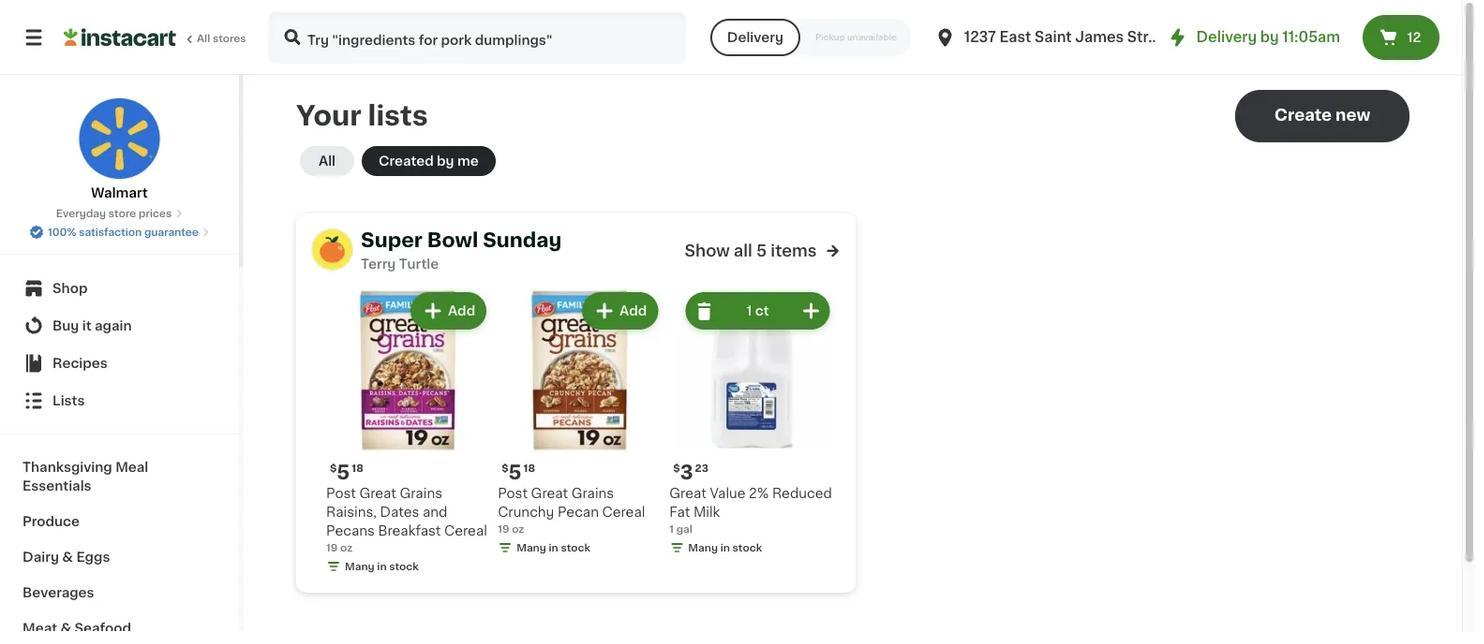 Task type: vqa. For each thing, say whether or not it's contained in the screenshot.
Tortilla inside Sprouts Organic Sea Salt Blue Corn Tortilla Chips 8 oz
no



Task type: describe. For each thing, give the bounding box(es) containing it.
many in stock for gal
[[688, 543, 762, 554]]

stock for and
[[389, 562, 419, 572]]

19 inside post great grains raisins, dates and pecans breakfast cereal 19 oz
[[326, 543, 338, 554]]

again
[[95, 320, 132, 333]]

many for breakfast
[[345, 562, 375, 572]]

in for oz
[[549, 543, 558, 554]]

remove great value 2% reduced fat milk image
[[693, 300, 716, 322]]

Search field
[[270, 13, 684, 62]]

james
[[1075, 30, 1124, 44]]

$ for post great grains raisins, dates and pecans breakfast cereal
[[330, 464, 337, 474]]

super
[[361, 230, 423, 250]]

created by me
[[379, 155, 479, 168]]

add for post great grains raisins, dates and pecans breakfast cereal
[[448, 305, 475, 318]]

delivery by 11:05am
[[1197, 30, 1340, 44]]

great value 2% reduced fat milk 1 gal
[[670, 488, 832, 535]]

sunday
[[483, 230, 562, 250]]

and
[[423, 506, 447, 519]]

created by me button
[[362, 146, 496, 176]]

walmart link
[[78, 97, 161, 202]]

2%
[[749, 488, 769, 501]]

grains for dates
[[400, 488, 442, 501]]

stock for milk
[[733, 543, 762, 554]]

1237 east saint james street
[[964, 30, 1172, 44]]

delivery by 11:05am link
[[1167, 26, 1340, 49]]

recipes
[[52, 357, 108, 370]]

your lists
[[296, 103, 428, 129]]

raisins,
[[326, 506, 377, 519]]

23
[[695, 464, 708, 474]]

create new
[[1274, 107, 1371, 123]]

many for gal
[[688, 543, 718, 554]]

instacart logo image
[[64, 26, 176, 49]]

eggs
[[76, 551, 110, 564]]

1 horizontal spatial 1
[[746, 305, 752, 318]]

$ 3 23
[[673, 463, 708, 482]]

2 product group from the left
[[498, 289, 662, 560]]

cereal inside 'post great grains crunchy pecan cereal 19 oz'
[[602, 506, 645, 519]]

breakfast
[[378, 525, 441, 538]]

buy
[[52, 320, 79, 333]]

buy it again
[[52, 320, 132, 333]]

all for all stores
[[197, 33, 210, 44]]

100% satisfaction guarantee
[[48, 227, 199, 238]]

great inside great value 2% reduced fat milk 1 gal
[[670, 488, 707, 501]]

delivery button
[[710, 19, 800, 56]]

street
[[1127, 30, 1172, 44]]

stores
[[213, 33, 246, 44]]

gal
[[676, 525, 693, 535]]

great for raisins,
[[359, 488, 396, 501]]

new
[[1336, 107, 1371, 123]]

create
[[1274, 107, 1332, 123]]

walmart
[[91, 187, 148, 200]]

prices
[[139, 209, 172, 219]]

add for post great grains crunchy pecan cereal
[[620, 305, 647, 318]]

items
[[771, 243, 817, 259]]

created
[[379, 155, 434, 168]]

great for crunchy
[[531, 488, 568, 501]]

$ for post great grains crunchy pecan cereal
[[502, 464, 508, 474]]

post great grains raisins, dates and pecans breakfast cereal 19 oz
[[326, 488, 487, 554]]

all for all
[[319, 155, 336, 168]]

produce
[[22, 515, 80, 529]]

shop link
[[11, 270, 228, 307]]

1 product group from the left
[[326, 289, 490, 578]]

lists link
[[11, 382, 228, 420]]

12
[[1407, 31, 1421, 44]]

saint
[[1035, 30, 1072, 44]]

beverages link
[[11, 575, 228, 611]]

3
[[680, 463, 693, 482]]

milk
[[694, 506, 720, 519]]

post for post great grains raisins, dates and pecans breakfast cereal
[[326, 488, 356, 501]]

show
[[685, 243, 730, 259]]

lists
[[52, 395, 85, 408]]

crunchy
[[498, 506, 554, 519]]

me
[[457, 155, 479, 168]]



Task type: locate. For each thing, give the bounding box(es) containing it.
1 vertical spatial 1
[[670, 525, 674, 535]]

1 left the gal
[[670, 525, 674, 535]]

5 up crunchy
[[508, 463, 522, 482]]

11:05am
[[1282, 30, 1340, 44]]

show all 5 items
[[685, 243, 817, 259]]

terry
[[361, 258, 396, 271]]

0 horizontal spatial grains
[[400, 488, 442, 501]]

2 grains from the left
[[571, 488, 614, 501]]

0 horizontal spatial add button
[[412, 294, 485, 328]]

0 vertical spatial oz
[[512, 525, 524, 535]]

0 horizontal spatial $
[[330, 464, 337, 474]]

1 vertical spatial all
[[319, 155, 336, 168]]

0 vertical spatial 19
[[498, 525, 509, 535]]

fat
[[670, 506, 690, 519]]

1 vertical spatial by
[[437, 155, 454, 168]]

everyday store prices link
[[56, 206, 183, 221]]

guarantee
[[144, 227, 199, 238]]

1 horizontal spatial add
[[620, 305, 647, 318]]

super bowl sunday terry turtle
[[361, 230, 562, 271]]

19 down crunchy
[[498, 525, 509, 535]]

bowl
[[427, 230, 478, 250]]

in down great value 2% reduced fat milk 1 gal
[[720, 543, 730, 554]]

all stores link
[[64, 11, 247, 64]]

0 horizontal spatial many
[[345, 562, 375, 572]]

add button for post great grains raisins, dates and pecans breakfast cereal
[[412, 294, 485, 328]]

beverages
[[22, 587, 94, 600]]

1 horizontal spatial oz
[[512, 525, 524, 535]]

2 add button from the left
[[584, 294, 656, 328]]

oz down pecans
[[340, 543, 353, 554]]

many for oz
[[517, 543, 546, 554]]

stock
[[561, 543, 590, 554], [733, 543, 762, 554], [389, 562, 419, 572]]

stock down breakfast
[[389, 562, 419, 572]]

2 $ from the left
[[502, 464, 508, 474]]

many in stock down 'post great grains crunchy pecan cereal 19 oz'
[[517, 543, 590, 554]]

produce link
[[11, 504, 228, 540]]

1 vertical spatial cereal
[[444, 525, 487, 538]]

delivery for delivery
[[727, 31, 784, 44]]

thanksgiving meal essentials link
[[11, 450, 228, 504]]

by left me
[[437, 155, 454, 168]]

0 horizontal spatial post
[[326, 488, 356, 501]]

0 vertical spatial 1
[[746, 305, 752, 318]]

add button down turtle at the left top of page
[[412, 294, 485, 328]]

2 horizontal spatial stock
[[733, 543, 762, 554]]

many down pecans
[[345, 562, 375, 572]]

19 down pecans
[[326, 543, 338, 554]]

2 great from the left
[[531, 488, 568, 501]]

0 horizontal spatial add
[[448, 305, 475, 318]]

1 horizontal spatial by
[[1260, 30, 1279, 44]]

walmart logo image
[[78, 97, 161, 180]]

dairy & eggs
[[22, 551, 110, 564]]

0 horizontal spatial 18
[[352, 464, 364, 474]]

19 inside 'post great grains crunchy pecan cereal 19 oz'
[[498, 525, 509, 535]]

$ 5 18 for post great grains raisins, dates and pecans breakfast cereal
[[330, 463, 364, 482]]

1 vertical spatial oz
[[340, 543, 353, 554]]

0 horizontal spatial in
[[377, 562, 387, 572]]

5 for post great grains raisins, dates and pecans breakfast cereal
[[337, 463, 350, 482]]

19
[[498, 525, 509, 535], [326, 543, 338, 554]]

0 horizontal spatial many in stock
[[345, 562, 419, 572]]

0 horizontal spatial by
[[437, 155, 454, 168]]

recipes link
[[11, 345, 228, 382]]

18 up raisins,
[[352, 464, 364, 474]]

turtle
[[399, 258, 439, 271]]

1 post from the left
[[326, 488, 356, 501]]

0 horizontal spatial great
[[359, 488, 396, 501]]

add button
[[412, 294, 485, 328], [584, 294, 656, 328]]

thanksgiving
[[22, 461, 112, 474]]

1 $ from the left
[[330, 464, 337, 474]]

many in stock down milk
[[688, 543, 762, 554]]

1 vertical spatial 19
[[326, 543, 338, 554]]

$
[[330, 464, 337, 474], [502, 464, 508, 474], [673, 464, 680, 474]]

add
[[448, 305, 475, 318], [620, 305, 647, 318]]

1237 east saint james street button
[[934, 11, 1172, 64]]

1 ct
[[746, 305, 769, 318]]

0 horizontal spatial 5
[[337, 463, 350, 482]]

thanksgiving meal essentials
[[22, 461, 148, 493]]

dairy
[[22, 551, 59, 564]]

great up dates
[[359, 488, 396, 501]]

12 button
[[1363, 15, 1440, 60]]

stock for cereal
[[561, 543, 590, 554]]

many in stock for oz
[[517, 543, 590, 554]]

many in stock
[[517, 543, 590, 554], [688, 543, 762, 554], [345, 562, 419, 572]]

1 horizontal spatial great
[[531, 488, 568, 501]]

great
[[359, 488, 396, 501], [531, 488, 568, 501], [670, 488, 707, 501]]

1 horizontal spatial many in stock
[[517, 543, 590, 554]]

oz down crunchy
[[512, 525, 524, 535]]

1 horizontal spatial post
[[498, 488, 528, 501]]

many
[[517, 543, 546, 554], [688, 543, 718, 554], [345, 562, 375, 572]]

satisfaction
[[79, 227, 142, 238]]

grains inside post great grains raisins, dates and pecans breakfast cereal 19 oz
[[400, 488, 442, 501]]

all
[[734, 243, 752, 259]]

&
[[62, 551, 73, 564]]

3 great from the left
[[670, 488, 707, 501]]

in down 'post great grains crunchy pecan cereal 19 oz'
[[549, 543, 558, 554]]

$ up raisins,
[[330, 464, 337, 474]]

$ for great value 2% reduced fat milk
[[673, 464, 680, 474]]

1 grains from the left
[[400, 488, 442, 501]]

in for gal
[[720, 543, 730, 554]]

3 $ from the left
[[673, 464, 680, 474]]

$ left 23
[[673, 464, 680, 474]]

lists
[[368, 103, 428, 129]]

0 horizontal spatial cereal
[[444, 525, 487, 538]]

add down super bowl sunday terry turtle
[[448, 305, 475, 318]]

1 horizontal spatial many
[[517, 543, 546, 554]]

oz
[[512, 525, 524, 535], [340, 543, 353, 554]]

by for delivery
[[1260, 30, 1279, 44]]

1 add button from the left
[[412, 294, 485, 328]]

1 left ct
[[746, 305, 752, 318]]

cereal
[[602, 506, 645, 519], [444, 525, 487, 538]]

2 horizontal spatial in
[[720, 543, 730, 554]]

None search field
[[268, 11, 686, 64]]

many down crunchy
[[517, 543, 546, 554]]

value
[[710, 488, 746, 501]]

0 horizontal spatial all
[[197, 33, 210, 44]]

0 horizontal spatial 19
[[326, 543, 338, 554]]

1 horizontal spatial delivery
[[1197, 30, 1257, 44]]

2 horizontal spatial 5
[[756, 243, 767, 259]]

1 horizontal spatial grains
[[571, 488, 614, 501]]

$ 5 18 up raisins,
[[330, 463, 364, 482]]

0 horizontal spatial stock
[[389, 562, 419, 572]]

1 great from the left
[[359, 488, 396, 501]]

0 horizontal spatial delivery
[[727, 31, 784, 44]]

1 horizontal spatial all
[[319, 155, 336, 168]]

$ 5 18 for post great grains crunchy pecan cereal
[[502, 463, 535, 482]]

all stores
[[197, 33, 246, 44]]

dates
[[380, 506, 419, 519]]

product group
[[326, 289, 490, 578], [498, 289, 662, 560], [670, 289, 834, 560]]

1237
[[964, 30, 996, 44]]

in for breakfast
[[377, 562, 387, 572]]

all button
[[300, 146, 354, 176]]

oz inside 'post great grains crunchy pecan cereal 19 oz'
[[512, 525, 524, 535]]

2 add from the left
[[620, 305, 647, 318]]

by inside delivery by 11:05am link
[[1260, 30, 1279, 44]]

many in stock down breakfast
[[345, 562, 419, 572]]

2 horizontal spatial many
[[688, 543, 718, 554]]

cereal down and
[[444, 525, 487, 538]]

$ inside the $ 3 23
[[673, 464, 680, 474]]

in down breakfast
[[377, 562, 387, 572]]

create new button
[[1235, 90, 1410, 142]]

0 vertical spatial all
[[197, 33, 210, 44]]

0 horizontal spatial product group
[[326, 289, 490, 578]]

5
[[756, 243, 767, 259], [337, 463, 350, 482], [508, 463, 522, 482]]

cereal inside post great grains raisins, dates and pecans breakfast cereal 19 oz
[[444, 525, 487, 538]]

great up fat
[[670, 488, 707, 501]]

18 for post great grains raisins, dates and pecans breakfast cereal
[[352, 464, 364, 474]]

1 horizontal spatial product group
[[498, 289, 662, 560]]

grains up and
[[400, 488, 442, 501]]

post up crunchy
[[498, 488, 528, 501]]

all
[[197, 33, 210, 44], [319, 155, 336, 168]]

essentials
[[22, 480, 92, 493]]

1 18 from the left
[[352, 464, 364, 474]]

100% satisfaction guarantee button
[[29, 221, 210, 240]]

great inside post great grains raisins, dates and pecans breakfast cereal 19 oz
[[359, 488, 396, 501]]

ct
[[755, 305, 769, 318]]

add button for post great grains crunchy pecan cereal
[[584, 294, 656, 328]]

by left the 11:05am
[[1260, 30, 1279, 44]]

all left stores
[[197, 33, 210, 44]]

pecans
[[326, 525, 375, 538]]

great inside 'post great grains crunchy pecan cereal 19 oz'
[[531, 488, 568, 501]]

1 $ 5 18 from the left
[[330, 463, 364, 482]]

stock down pecan
[[561, 543, 590, 554]]

grains
[[400, 488, 442, 501], [571, 488, 614, 501]]

0 vertical spatial cereal
[[602, 506, 645, 519]]

post for post great grains crunchy pecan cereal
[[498, 488, 528, 501]]

by inside created by me 'button'
[[437, 155, 454, 168]]

grains up pecan
[[571, 488, 614, 501]]

2 horizontal spatial product group
[[670, 289, 834, 560]]

2 horizontal spatial many in stock
[[688, 543, 762, 554]]

by
[[1260, 30, 1279, 44], [437, 155, 454, 168]]

2 post from the left
[[498, 488, 528, 501]]

5 for post great grains crunchy pecan cereal
[[508, 463, 522, 482]]

post inside post great grains raisins, dates and pecans breakfast cereal 19 oz
[[326, 488, 356, 501]]

18 for post great grains crunchy pecan cereal
[[523, 464, 535, 474]]

$ up crunchy
[[502, 464, 508, 474]]

1 add from the left
[[448, 305, 475, 318]]

all inside "button"
[[319, 155, 336, 168]]

grains for pecan
[[571, 488, 614, 501]]

1 horizontal spatial cereal
[[602, 506, 645, 519]]

everyday store prices
[[56, 209, 172, 219]]

many down the gal
[[688, 543, 718, 554]]

0 horizontal spatial oz
[[340, 543, 353, 554]]

18 up crunchy
[[523, 464, 535, 474]]

2 horizontal spatial $
[[673, 464, 680, 474]]

dairy & eggs link
[[11, 540, 228, 575]]

east
[[999, 30, 1031, 44]]

0 horizontal spatial 1
[[670, 525, 674, 535]]

post
[[326, 488, 356, 501], [498, 488, 528, 501]]

it
[[82, 320, 92, 333]]

add left remove great value 2% reduced fat milk icon
[[620, 305, 647, 318]]

2 $ 5 18 from the left
[[502, 463, 535, 482]]

post up raisins,
[[326, 488, 356, 501]]

stock down great value 2% reduced fat milk 1 gal
[[733, 543, 762, 554]]

great up crunchy
[[531, 488, 568, 501]]

1 horizontal spatial stock
[[561, 543, 590, 554]]

post inside 'post great grains crunchy pecan cereal 19 oz'
[[498, 488, 528, 501]]

1 horizontal spatial 5
[[508, 463, 522, 482]]

shop
[[52, 282, 88, 295]]

post great grains crunchy pecan cereal 19 oz
[[498, 488, 645, 535]]

1 inside great value 2% reduced fat milk 1 gal
[[670, 525, 674, 535]]

2 18 from the left
[[523, 464, 535, 474]]

18
[[352, 464, 364, 474], [523, 464, 535, 474]]

increment quantity of great value 2% reduced fat milk image
[[800, 300, 822, 322]]

delivery for delivery by 11:05am
[[1197, 30, 1257, 44]]

delivery inside delivery button
[[727, 31, 784, 44]]

service type group
[[710, 19, 912, 56]]

1 horizontal spatial $ 5 18
[[502, 463, 535, 482]]

100%
[[48, 227, 76, 238]]

meal
[[115, 461, 148, 474]]

product group containing 3
[[670, 289, 834, 560]]

1 horizontal spatial in
[[549, 543, 558, 554]]

add button left remove great value 2% reduced fat milk icon
[[584, 294, 656, 328]]

buy it again link
[[11, 307, 228, 345]]

0 horizontal spatial $ 5 18
[[330, 463, 364, 482]]

5 right all
[[756, 243, 767, 259]]

1 horizontal spatial add button
[[584, 294, 656, 328]]

delivery inside delivery by 11:05am link
[[1197, 30, 1257, 44]]

delivery
[[1197, 30, 1257, 44], [727, 31, 784, 44]]

1 horizontal spatial 18
[[523, 464, 535, 474]]

your
[[296, 103, 362, 129]]

oz inside post great grains raisins, dates and pecans breakfast cereal 19 oz
[[340, 543, 353, 554]]

grains inside 'post great grains crunchy pecan cereal 19 oz'
[[571, 488, 614, 501]]

store
[[109, 209, 136, 219]]

1 horizontal spatial $
[[502, 464, 508, 474]]

1 horizontal spatial 19
[[498, 525, 509, 535]]

cereal right pecan
[[602, 506, 645, 519]]

by for created
[[437, 155, 454, 168]]

pecan
[[558, 506, 599, 519]]

reduced
[[772, 488, 832, 501]]

3 product group from the left
[[670, 289, 834, 560]]

everyday
[[56, 209, 106, 219]]

0 vertical spatial by
[[1260, 30, 1279, 44]]

2 horizontal spatial great
[[670, 488, 707, 501]]

many in stock for breakfast
[[345, 562, 419, 572]]

$ 5 18 up crunchy
[[502, 463, 535, 482]]

all down your
[[319, 155, 336, 168]]

5 up raisins,
[[337, 463, 350, 482]]



